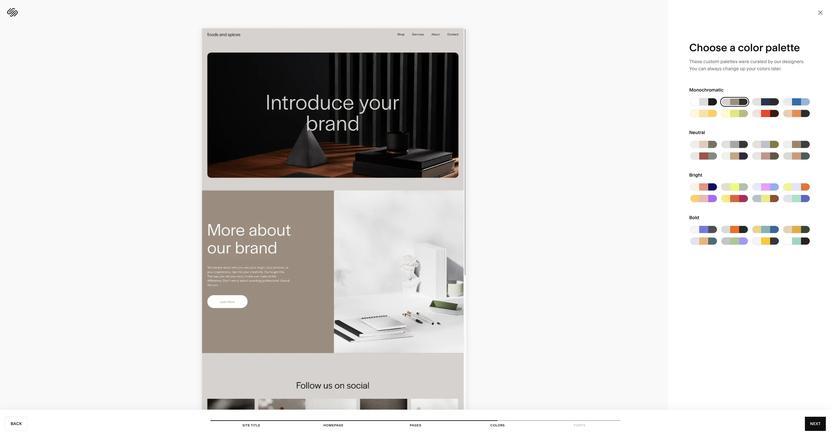 Task type: locate. For each thing, give the bounding box(es) containing it.
a
[[730, 41, 736, 54]]

bright
[[690, 172, 703, 178]]

custom
[[704, 59, 720, 64]]

monochromatic
[[690, 87, 724, 93]]

designers.
[[783, 59, 805, 64]]

change
[[723, 66, 739, 72]]

palette
[[766, 41, 800, 54]]

you
[[690, 66, 698, 72]]

back button
[[5, 417, 27, 431]]

can
[[699, 66, 706, 72]]

were
[[739, 59, 750, 64]]

bold
[[690, 215, 699, 221]]

curated
[[751, 59, 767, 64]]

your
[[747, 66, 756, 72]]

next
[[810, 421, 821, 426]]

up
[[740, 66, 746, 72]]

colors
[[491, 424, 505, 427]]

by
[[768, 59, 773, 64]]

later.
[[772, 66, 782, 72]]



Task type: vqa. For each thing, say whether or not it's contained in the screenshot.
The
no



Task type: describe. For each thing, give the bounding box(es) containing it.
these
[[690, 59, 703, 64]]

these custom palettes were curated by our designers. you can always change up your colors later.
[[690, 59, 805, 72]]

site
[[243, 424, 250, 427]]

palettes
[[721, 59, 738, 64]]

next button
[[805, 417, 826, 431]]

site title
[[243, 424, 260, 427]]

choose
[[690, 41, 728, 54]]

colors
[[757, 66, 771, 72]]

title
[[251, 424, 260, 427]]

color
[[738, 41, 763, 54]]

fonts
[[574, 424, 586, 427]]

choose a color palette
[[690, 41, 800, 54]]

pages
[[410, 424, 422, 427]]

our
[[774, 59, 781, 64]]

always
[[708, 66, 722, 72]]

homepage
[[324, 424, 344, 427]]

neutral
[[690, 130, 705, 135]]

back
[[11, 421, 22, 426]]



